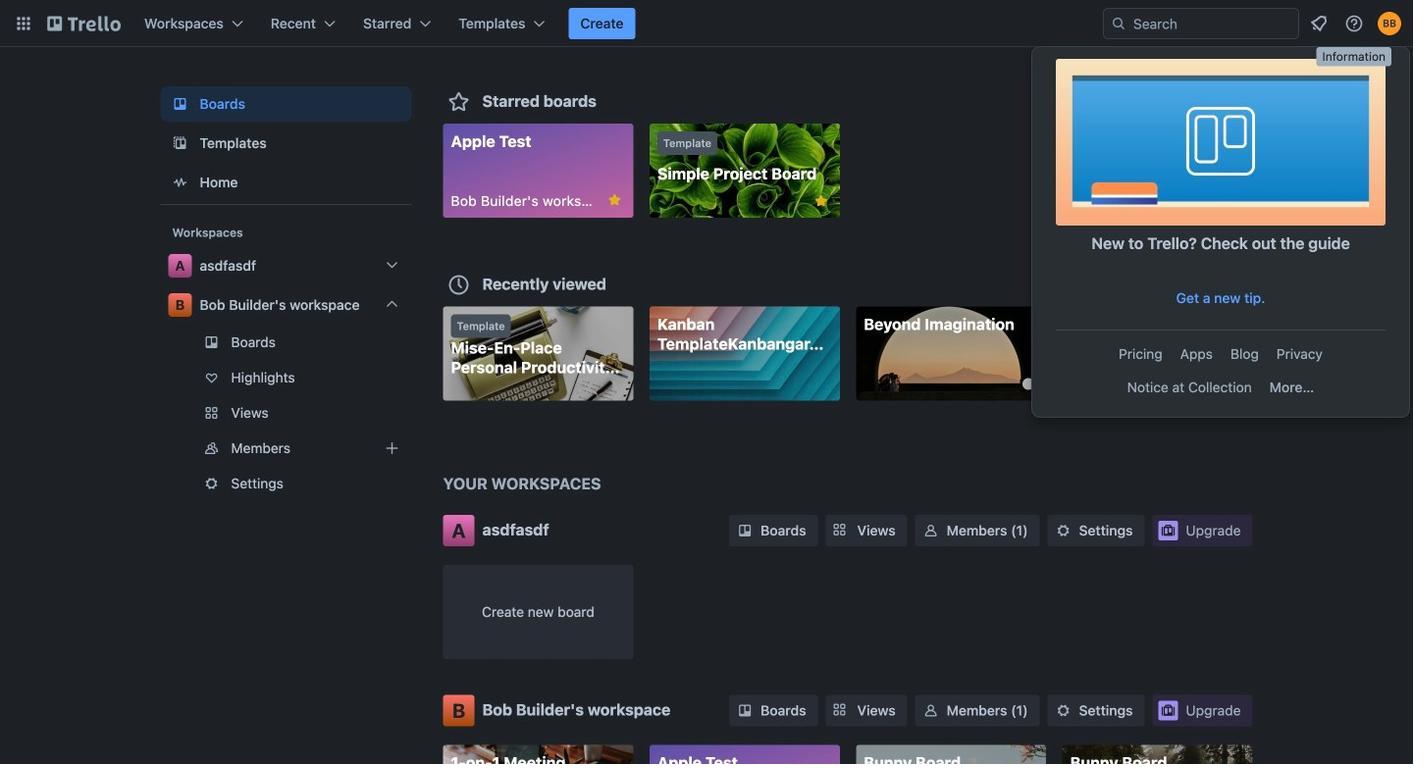 Task type: locate. For each thing, give the bounding box(es) containing it.
click to unstar this board. it will be removed from your starred list. image
[[606, 191, 624, 209], [813, 192, 830, 210]]

Search field
[[1127, 10, 1299, 37]]

0 notifications image
[[1308, 12, 1331, 35]]

tooltip
[[1317, 47, 1392, 66]]

search image
[[1111, 16, 1127, 31]]

add image
[[380, 437, 404, 460]]

home image
[[168, 171, 192, 194]]

0 horizontal spatial click to unstar this board. it will be removed from your starred list. image
[[606, 191, 624, 209]]

sm image
[[735, 521, 755, 541], [922, 521, 941, 541], [1054, 521, 1074, 541], [735, 702, 755, 721], [922, 702, 941, 721], [1054, 702, 1074, 721]]

primary element
[[0, 0, 1414, 47]]



Task type: describe. For each thing, give the bounding box(es) containing it.
board image
[[168, 92, 192, 116]]

1 horizontal spatial click to unstar this board. it will be removed from your starred list. image
[[813, 192, 830, 210]]

open information menu image
[[1345, 14, 1365, 33]]

bob builder (bobbuilder40) image
[[1379, 12, 1402, 35]]

back to home image
[[47, 8, 121, 39]]

template board image
[[168, 132, 192, 155]]



Task type: vqa. For each thing, say whether or not it's contained in the screenshot.
home image
yes



